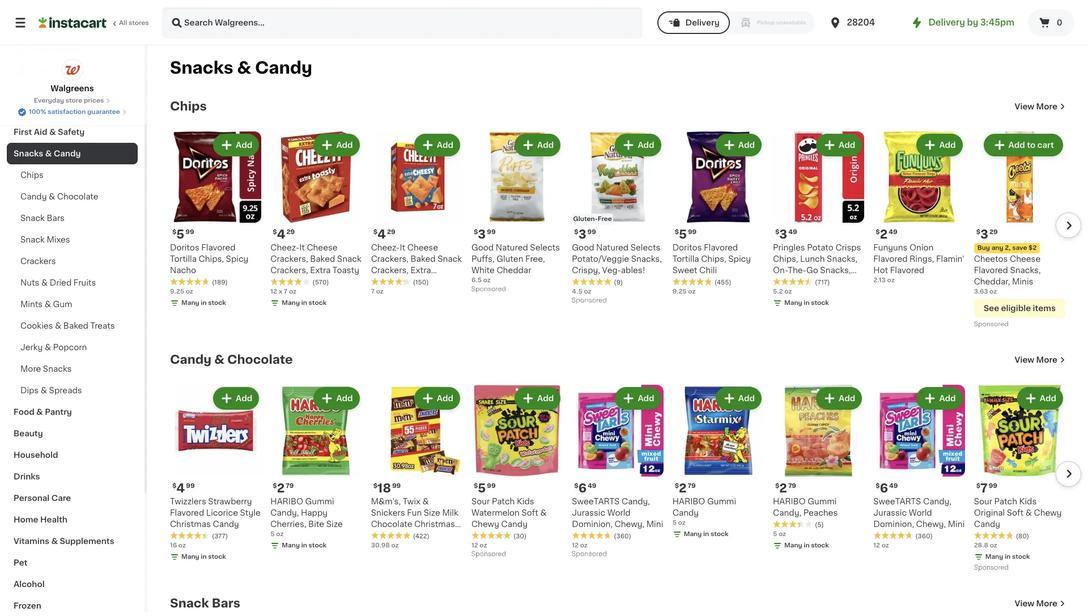 Task type: vqa. For each thing, say whether or not it's contained in the screenshot.


Task type: describe. For each thing, give the bounding box(es) containing it.
view more for buy any 2, save $2
[[1015, 103, 1058, 111]]

haribo gummi candy 5 oz
[[673, 498, 737, 526]]

sponsored badge image for sour patch kids watermelon soft & chewy candy
[[472, 551, 506, 558]]

many for twizzlers strawberry flavored licorice style christmas candy
[[181, 554, 199, 560]]

cheese for toasty
[[307, 244, 338, 252]]

free,
[[526, 255, 545, 263]]

99 for good natured selects puffs, gluten free, white cheddar
[[487, 229, 496, 236]]

9.25 for doritos flavored tortilla chips, spicy sweet chili
[[673, 289, 687, 295]]

home health
[[14, 516, 67, 524]]

3 12 oz from the left
[[874, 542, 890, 549]]

any
[[992, 245, 1004, 251]]

3 for good natured selects puffs, gluten free, white cheddar
[[478, 229, 486, 241]]

add button for doritos flavored tortilla chips, spicy nacho
[[214, 135, 258, 155]]

mints & gum
[[20, 301, 72, 308]]

gluten-
[[573, 216, 598, 222]]

snacks, down 'crisps'
[[827, 255, 858, 263]]

see eligible items button
[[975, 299, 1066, 318]]

good for good natured selects potato/veggie snacks, crispy, veg-ables!
[[572, 244, 595, 252]]

28204 button
[[829, 7, 897, 39]]

1 horizontal spatial chips link
[[170, 100, 207, 113]]

cheddar,
[[975, 278, 1011, 286]]

sponsored badge image for sour patch kids original soft & chewy candy
[[975, 565, 1009, 571]]

99 for twizzlers strawberry flavored licorice style christmas candy
[[186, 483, 195, 489]]

drinks
[[14, 473, 40, 481]]

snacks, inside cheetos cheese flavored snacks, cheddar, minis 3.63 oz
[[1011, 267, 1041, 275]]

cheetos
[[975, 255, 1008, 263]]

99 for doritos flavored tortilla chips, spicy sweet chili
[[688, 229, 697, 236]]

$ 5 99 for doritos flavored tortilla chips, spicy sweet chili
[[675, 229, 697, 241]]

$ 4 29 for cheez-it cheese crackers, baked snack crackers, extra cheesy
[[373, 229, 396, 241]]

4 for cheez-it cheese crackers, baked snack crackers, extra cheesy
[[378, 229, 386, 241]]

stock for sour patch kids original soft & chewy candy
[[1013, 554, 1031, 560]]

(422)
[[413, 533, 430, 540]]

0 horizontal spatial snacks & candy
[[14, 150, 81, 158]]

puffs,
[[472, 255, 495, 263]]

(377)
[[212, 533, 228, 540]]

beauty
[[14, 430, 43, 438]]

1 horizontal spatial candy & chocolate link
[[170, 353, 293, 367]]

0 vertical spatial candy & chocolate
[[20, 193, 98, 201]]

see eligible items
[[984, 305, 1056, 313]]

medicine
[[14, 107, 52, 115]]

size inside the haribo gummi candy, happy cherries, bite size 5 oz
[[326, 520, 343, 528]]

oz inside the haribo gummi candy, happy cherries, bite size 5 oz
[[276, 531, 284, 537]]

add button for pringles potato crisps chips, lunch snacks, on-the-go snacks, original
[[818, 135, 862, 155]]

cookies & baked treats link
[[7, 315, 138, 337]]

Search field
[[163, 8, 642, 37]]

funyuns onion flavored rings, flamin' hot flavored 2.13 oz
[[874, 244, 965, 284]]

oz inside cheetos cheese flavored snacks, cheddar, minis 3.63 oz
[[990, 289, 998, 295]]

extra for toasty
[[310, 267, 331, 275]]

(9)
[[614, 280, 623, 286]]

9.25 oz for doritos flavored tortilla chips, spicy sweet chili
[[673, 289, 696, 295]]

many down cherries,
[[282, 542, 300, 549]]

100% satisfaction guarantee
[[29, 109, 120, 115]]

doritos for doritos flavored tortilla chips, spicy sweet chili
[[673, 244, 702, 252]]

many in stock for pringles potato crisps chips, lunch snacks, on-the-go snacks, original
[[785, 300, 830, 306]]

spicy for doritos flavored tortilla chips, spicy sweet chili
[[729, 255, 751, 263]]

1 horizontal spatial 7
[[371, 289, 375, 295]]

haribo for haribo gummi candy 5 oz
[[673, 498, 706, 506]]

chips, for snacks,
[[773, 255, 799, 263]]

(30)
[[514, 533, 527, 540]]

in down haribo gummi candy 5 oz
[[704, 531, 710, 537]]

ables!
[[621, 267, 646, 275]]

snack mixes
[[20, 236, 70, 244]]

spreads
[[49, 387, 82, 395]]

nuts & dried fruits
[[20, 279, 96, 287]]

many in stock for haribo gummi candy, peaches
[[785, 542, 830, 549]]

$ 2 79 for haribo gummi candy, peaches
[[776, 482, 797, 494]]

(189)
[[212, 280, 228, 286]]

$ 5 99 for doritos flavored tortilla chips, spicy nacho
[[172, 229, 194, 241]]

beauty link
[[7, 423, 138, 445]]

chips inside chips link
[[20, 171, 44, 179]]

first
[[14, 128, 32, 136]]

item carousel region for candy & chocolate
[[154, 381, 1082, 579]]

$ 3 99 for good natured selects puffs, gluten free, white cheddar
[[474, 229, 496, 241]]

2 for haribo gummi candy, peaches
[[780, 482, 788, 494]]

99 for doritos flavored tortilla chips, spicy nacho
[[186, 229, 194, 236]]

household link
[[7, 445, 138, 466]]

add button for m&m's, twix & snickers fun size milk chocolate christmas candy assortment bulk candy
[[416, 389, 459, 409]]

view more link for buy any 2, save $2
[[1015, 101, 1066, 112]]

oz inside good natured selects puffs, gluten free, white cheddar 6.5 oz
[[483, 277, 491, 284]]

rings,
[[910, 255, 935, 263]]

$ 4 99
[[172, 482, 195, 494]]

candy inside haribo gummi candy 5 oz
[[673, 509, 699, 517]]

$ 3 49
[[776, 229, 798, 241]]

& inside m&m's, twix & snickers fun size milk chocolate christmas candy assortment bulk candy
[[423, 498, 429, 506]]

more for chips
[[1037, 103, 1058, 111]]

0 horizontal spatial snack bars link
[[7, 208, 138, 229]]

$ 4 29 for cheez-it cheese crackers, baked snack crackers, extra toasty
[[273, 229, 295, 241]]

stores
[[129, 20, 149, 26]]

99 for sour patch kids watermelon soft & chewy candy
[[487, 483, 496, 489]]

2,
[[1005, 245, 1011, 251]]

6.5
[[472, 277, 482, 284]]

many in stock for cheez-it cheese crackers, baked snack crackers, extra toasty
[[282, 300, 327, 306]]

jerky & popcorn link
[[7, 337, 138, 358]]

christmas inside twizzlers strawberry flavored licorice style christmas candy
[[170, 520, 211, 528]]

prices
[[84, 98, 104, 104]]

walgreens logo image
[[62, 59, 83, 81]]

nuts
[[20, 279, 39, 287]]

29 for cheez-it cheese crackers, baked snack crackers, extra cheesy
[[387, 229, 396, 236]]

18
[[378, 482, 391, 494]]

28.8
[[975, 542, 989, 549]]

peaches
[[804, 509, 838, 517]]

popcorn
[[53, 344, 87, 352]]

home health link
[[7, 509, 138, 531]]

$ 18 99
[[373, 482, 401, 494]]

28204
[[847, 18, 876, 27]]

snacks & candy link
[[7, 143, 138, 164]]

add button for haribo gummi candy
[[717, 389, 761, 409]]

0 vertical spatial candy & chocolate link
[[7, 186, 138, 208]]

strawberry
[[208, 498, 252, 506]]

candy inside twizzlers strawberry flavored licorice style christmas candy
[[213, 520, 239, 528]]

jerky & popcorn
[[20, 344, 87, 352]]

(455)
[[715, 280, 732, 286]]

stock for doritos flavored tortilla chips, spicy nacho
[[208, 300, 226, 306]]

1 horizontal spatial snacks & candy
[[170, 60, 312, 76]]

candy, inside the haribo gummi candy, happy cherries, bite size 5 oz
[[271, 509, 299, 517]]

(150)
[[413, 280, 429, 286]]

milk
[[443, 509, 459, 517]]

haribo for haribo gummi candy, happy cherries, bite size 5 oz
[[271, 498, 303, 506]]

$ 7 99
[[977, 482, 998, 494]]

health
[[40, 516, 67, 524]]

12 oz for sponsored badge image associated with sour patch kids watermelon soft & chewy candy
[[472, 542, 487, 549]]

1 $ 6 49 from the left
[[575, 482, 597, 494]]

haribo gummi candy, happy cherries, bite size 5 oz
[[271, 498, 343, 537]]

$ inside $ 18 99
[[373, 483, 378, 489]]

fun
[[407, 509, 422, 517]]

29 for buy any 2, save $2
[[990, 229, 998, 236]]

many in stock down bite
[[282, 542, 327, 549]]

natured for snacks,
[[597, 244, 629, 252]]

kids for 5
[[517, 498, 535, 506]]

3 for good natured selects potato/veggie snacks, crispy, veg-ables!
[[579, 229, 587, 241]]

twizzlers strawberry flavored licorice style christmas candy
[[170, 498, 261, 528]]

safety
[[58, 128, 85, 136]]

delivery by 3:45pm link
[[911, 16, 1015, 29]]

add button for cheez-it cheese crackers, baked snack crackers, extra toasty
[[315, 135, 359, 155]]

see
[[984, 305, 1000, 313]]

happy
[[301, 509, 328, 517]]

99 for sour patch kids original soft & chewy candy
[[989, 483, 998, 489]]

nuts & dried fruits link
[[7, 272, 138, 294]]

fruits
[[74, 279, 96, 287]]

chewy for 5
[[472, 520, 500, 528]]

personal
[[14, 494, 49, 502]]

toasty
[[333, 267, 359, 275]]

7 oz
[[371, 289, 384, 295]]

$ 5 99 for sour patch kids watermelon soft & chewy candy
[[474, 482, 496, 494]]

more snacks link
[[7, 358, 138, 380]]

save
[[1013, 245, 1028, 251]]

0 horizontal spatial 7
[[284, 289, 288, 295]]

tortilla for nacho
[[170, 255, 197, 263]]

sour for 5
[[472, 498, 490, 506]]

potato/veggie
[[572, 255, 629, 263]]

0 horizontal spatial baked
[[63, 322, 88, 330]]

stock down bite
[[309, 542, 327, 549]]

instacart logo image
[[39, 16, 107, 29]]

onion
[[910, 244, 934, 252]]

1 (360) from the left
[[614, 533, 632, 540]]

29 for cheez-it cheese crackers, baked snack crackers, extra toasty
[[287, 229, 295, 236]]

selects for good natured selects puffs, gluten free, white cheddar 6.5 oz
[[530, 244, 560, 252]]

view for buy any 2, save $2
[[1015, 103, 1035, 111]]

many down haribo gummi candy 5 oz
[[684, 531, 702, 537]]

frozen link
[[7, 595, 138, 612]]

snack inside cheez-it cheese crackers, baked snack crackers, extra toasty
[[337, 255, 362, 263]]

3 view from the top
[[1015, 600, 1035, 608]]

2 sweetarts from the left
[[874, 498, 922, 506]]

$ 3 99 for good natured selects potato/veggie snacks, crispy, veg-ables!
[[575, 229, 596, 241]]

pringles
[[773, 244, 806, 252]]

food & pantry
[[14, 408, 72, 416]]

good for good natured selects puffs, gluten free, white cheddar 6.5 oz
[[472, 244, 494, 252]]

aid
[[34, 128, 47, 136]]

jerky
[[20, 344, 43, 352]]

1 vertical spatial snack bars link
[[170, 597, 240, 611]]

all
[[119, 20, 127, 26]]

28.8 oz
[[975, 542, 998, 549]]

vitamins & supplements link
[[7, 531, 138, 552]]

1 mini from the left
[[647, 520, 664, 528]]

sponsored badge image for sweetarts candy, jurassic world dominion, chewy, mini
[[572, 551, 607, 558]]

0 horizontal spatial chips link
[[7, 164, 138, 186]]

delivery for delivery by 3:45pm
[[929, 18, 966, 27]]

many for sour patch kids original soft & chewy candy
[[986, 554, 1004, 560]]

original inside pringles potato crisps chips, lunch snacks, on-the-go snacks, original
[[773, 278, 804, 286]]

in down cherries,
[[301, 542, 307, 549]]

cheddar
[[497, 267, 532, 275]]

5 inside haribo gummi candy 5 oz
[[673, 520, 677, 526]]

flavored down rings, at the right of page
[[891, 267, 925, 275]]

& inside sour patch kids original soft & chewy candy
[[1026, 509, 1033, 517]]

flavored inside twizzlers strawberry flavored licorice style christmas candy
[[170, 509, 204, 517]]

stock down haribo gummi candy 5 oz
[[711, 531, 729, 537]]

flavored inside doritos flavored tortilla chips, spicy nacho
[[201, 244, 236, 252]]

2 mini from the left
[[949, 520, 965, 528]]

lunch
[[801, 255, 825, 263]]

add to cart button
[[985, 135, 1063, 155]]

flavored down funyuns
[[874, 255, 908, 263]]

0 vertical spatial chocolate
[[57, 193, 98, 201]]

it for cheez-it cheese crackers, baked snack crackers, extra toasty
[[299, 244, 305, 252]]

licorice
[[206, 509, 238, 517]]

2 for haribo gummi candy, happy cherries, bite size
[[277, 482, 285, 494]]

9.25 oz for doritos flavored tortilla chips, spicy nacho
[[170, 289, 193, 295]]

satisfaction
[[48, 109, 86, 115]]

watermelon
[[472, 509, 520, 517]]

cheez-it cheese crackers, baked snack crackers, extra toasty
[[271, 244, 362, 275]]

stock for cheez-it cheese crackers, baked snack crackers, extra toasty
[[309, 300, 327, 306]]

extra for cheesy
[[411, 267, 431, 275]]

3 for pringles potato crisps chips, lunch snacks, on-the-go snacks, original
[[780, 229, 788, 241]]

gluten
[[497, 255, 524, 263]]

product group containing 7
[[975, 385, 1066, 574]]

haribo gummi candy, peaches
[[773, 498, 838, 517]]

oz inside funyuns onion flavored rings, flamin' hot flavored 2.13 oz
[[888, 277, 895, 284]]

baked for cheesy
[[411, 255, 436, 263]]

many for doritos flavored tortilla chips, spicy nacho
[[181, 300, 199, 306]]

5.2 oz
[[773, 289, 792, 295]]



Task type: locate. For each thing, give the bounding box(es) containing it.
16
[[170, 542, 177, 549]]

size inside m&m's, twix & snickers fun size milk chocolate christmas candy assortment bulk candy
[[424, 509, 440, 517]]

many
[[181, 300, 199, 306], [282, 300, 300, 306], [785, 300, 803, 306], [684, 531, 702, 537], [282, 542, 300, 549], [785, 542, 803, 549], [181, 554, 199, 560], [986, 554, 1004, 560]]

add button for haribo gummi candy, peaches
[[818, 389, 862, 409]]

chips, inside doritos flavored tortilla chips, spicy sweet chili
[[702, 255, 727, 263]]

0 vertical spatial snacks & candy
[[170, 60, 312, 76]]

in for doritos flavored tortilla chips, spicy nacho
[[201, 300, 207, 306]]

1 sour from the left
[[472, 498, 490, 506]]

1 9.25 oz from the left
[[170, 289, 193, 295]]

1 horizontal spatial patch
[[995, 498, 1018, 506]]

kids inside sour patch kids watermelon soft & chewy candy
[[517, 498, 535, 506]]

flavored up '(189)'
[[201, 244, 236, 252]]

snacks & candy
[[170, 60, 312, 76], [14, 150, 81, 158]]

snack bars inside 'link'
[[20, 214, 65, 222]]

0 vertical spatial snacks
[[170, 60, 233, 76]]

soft inside sour patch kids original soft & chewy candy
[[1007, 509, 1024, 517]]

sour inside sour patch kids watermelon soft & chewy candy
[[472, 498, 490, 506]]

3 up pringles
[[780, 229, 788, 241]]

item carousel region
[[154, 127, 1082, 335], [154, 381, 1082, 579]]

item carousel region for chips
[[154, 127, 1082, 335]]

many for pringles potato crisps chips, lunch snacks, on-the-go snacks, original
[[785, 300, 803, 306]]

stock down (570)
[[309, 300, 327, 306]]

kids inside sour patch kids original soft & chewy candy
[[1020, 498, 1037, 506]]

christmas up assortment
[[415, 520, 455, 528]]

0 horizontal spatial it
[[299, 244, 305, 252]]

0 horizontal spatial cheez-
[[271, 244, 299, 252]]

$ 3 99 down gluten-
[[575, 229, 596, 241]]

gummi inside haribo gummi candy, peaches
[[808, 498, 837, 506]]

2 up haribo gummi candy, peaches
[[780, 482, 788, 494]]

food & pantry link
[[7, 401, 138, 423]]

doritos
[[170, 244, 199, 252], [673, 244, 702, 252]]

sour inside sour patch kids original soft & chewy candy
[[975, 498, 993, 506]]

soft up the (30)
[[522, 509, 539, 517]]

$ 5 99 up doritos flavored tortilla chips, spicy nacho
[[172, 229, 194, 241]]

alcohol link
[[7, 574, 138, 595]]

0 horizontal spatial sweetarts
[[572, 498, 620, 506]]

original up 5.2 oz
[[773, 278, 804, 286]]

0 horizontal spatial size
[[326, 520, 343, 528]]

add inside button
[[1009, 141, 1026, 149]]

patch inside sour patch kids original soft & chewy candy
[[995, 498, 1018, 506]]

selects up the ables!
[[631, 244, 661, 252]]

1 vertical spatial snacks & candy
[[14, 150, 81, 158]]

delivery button
[[657, 11, 730, 34]]

0 horizontal spatial 6
[[579, 482, 587, 494]]

1 vertical spatial view more
[[1015, 356, 1058, 364]]

1 vertical spatial chocolate
[[227, 354, 293, 366]]

2 view more link from the top
[[1015, 355, 1066, 366]]

again
[[57, 44, 80, 52]]

79 for haribo gummi candy
[[688, 483, 696, 489]]

1 horizontal spatial chips,
[[702, 255, 727, 263]]

add button for cheez-it cheese crackers, baked snack crackers, extra cheesy
[[416, 135, 459, 155]]

4 for cheez-it cheese crackers, baked snack crackers, extra toasty
[[277, 229, 286, 241]]

all stores
[[119, 20, 149, 26]]

chips, down pringles
[[773, 255, 799, 263]]

it inside cheez-it cheese crackers, baked snack crackers, extra cheesy
[[400, 244, 406, 252]]

2 doritos from the left
[[673, 244, 702, 252]]

2 vertical spatial snacks
[[43, 365, 72, 373]]

3 79 from the left
[[688, 483, 696, 489]]

natured
[[496, 244, 528, 252], [597, 244, 629, 252]]

1 horizontal spatial chocolate
[[227, 354, 293, 366]]

1 horizontal spatial snack bars
[[170, 597, 240, 609]]

1 horizontal spatial buy
[[978, 245, 991, 251]]

add button for doritos flavored tortilla chips, spicy sweet chili
[[717, 135, 761, 155]]

1 vertical spatial view
[[1015, 356, 1035, 364]]

tortilla up sweet
[[673, 255, 700, 263]]

99 inside '$ 7 99'
[[989, 483, 998, 489]]

sour for 7
[[975, 498, 993, 506]]

service type group
[[657, 11, 816, 34]]

many down 16 oz
[[181, 554, 199, 560]]

buy for buy any 2, save $2
[[978, 245, 991, 251]]

stock for pringles potato crisps chips, lunch snacks, on-the-go snacks, original
[[812, 300, 830, 306]]

flavored
[[201, 244, 236, 252], [704, 244, 738, 252], [874, 255, 908, 263], [891, 267, 925, 275], [975, 267, 1009, 275], [170, 509, 204, 517]]

$ 5 99 up doritos flavored tortilla chips, spicy sweet chili
[[675, 229, 697, 241]]

in down cheez-it cheese crackers, baked snack crackers, extra toasty
[[301, 300, 307, 306]]

2 soft from the left
[[1007, 509, 1024, 517]]

3 view more link from the top
[[1015, 598, 1066, 609]]

7 right x
[[284, 289, 288, 295]]

2 vertical spatial view more link
[[1015, 598, 1066, 609]]

in
[[201, 300, 207, 306], [301, 300, 307, 306], [804, 300, 810, 306], [704, 531, 710, 537], [301, 542, 307, 549], [804, 542, 810, 549], [201, 554, 207, 560], [1005, 554, 1011, 560]]

2 12 oz from the left
[[572, 542, 588, 549]]

cheese inside cheetos cheese flavored snacks, cheddar, minis 3.63 oz
[[1010, 255, 1041, 263]]

1 dominion, from the left
[[572, 520, 613, 528]]

cheese inside cheez-it cheese crackers, baked snack crackers, extra toasty
[[307, 244, 338, 252]]

0 horizontal spatial chips
[[20, 171, 44, 179]]

in for cheez-it cheese crackers, baked snack crackers, extra toasty
[[301, 300, 307, 306]]

3 gummi from the left
[[708, 498, 737, 506]]

2 for haribo gummi candy
[[679, 482, 687, 494]]

cheez- inside cheez-it cheese crackers, baked snack crackers, extra cheesy
[[371, 244, 400, 252]]

chewy inside sour patch kids watermelon soft & chewy candy
[[472, 520, 500, 528]]

1 horizontal spatial chips
[[170, 100, 207, 112]]

size right bite
[[326, 520, 343, 528]]

cheez- for cheez-it cheese crackers, baked snack crackers, extra toasty
[[271, 244, 299, 252]]

many for cheez-it cheese crackers, baked snack crackers, extra toasty
[[282, 300, 300, 306]]

0 horizontal spatial mini
[[647, 520, 664, 528]]

0 horizontal spatial natured
[[496, 244, 528, 252]]

3 up cheetos
[[981, 229, 989, 241]]

2 chips, from the left
[[773, 255, 799, 263]]

1 vertical spatial item carousel region
[[154, 381, 1082, 579]]

tortilla for sweet
[[673, 255, 700, 263]]

many down "nacho"
[[181, 300, 199, 306]]

$ inside $ 3 29
[[977, 229, 981, 236]]

3 for buy any 2, save $2
[[981, 229, 989, 241]]

4.5
[[572, 289, 583, 295]]

1 tortilla from the left
[[170, 255, 197, 263]]

1 horizontal spatial chewy,
[[917, 520, 946, 528]]

2 horizontal spatial baked
[[411, 255, 436, 263]]

1 horizontal spatial 6
[[880, 482, 889, 494]]

buy up cheetos
[[978, 245, 991, 251]]

sponsored badge image inside product group
[[975, 565, 1009, 571]]

items
[[1033, 305, 1056, 313]]

99 right 18 on the bottom left
[[392, 483, 401, 489]]

1 world from the left
[[608, 509, 631, 517]]

cheese
[[307, 244, 338, 252], [408, 244, 438, 252], [1010, 255, 1041, 263]]

view more link
[[1015, 101, 1066, 112], [1015, 355, 1066, 366], [1015, 598, 1066, 609]]

cheese for cheesy
[[408, 244, 438, 252]]

None search field
[[162, 7, 643, 39]]

everyday store prices link
[[34, 96, 111, 105]]

3 chips, from the left
[[702, 255, 727, 263]]

personal care link
[[7, 488, 138, 509]]

1 horizontal spatial tortilla
[[673, 255, 700, 263]]

snacks, inside good natured selects potato/veggie snacks, crispy, veg-ables!
[[631, 255, 662, 263]]

stock down the '(717)'
[[812, 300, 830, 306]]

2 6 from the left
[[880, 482, 889, 494]]

99 up 'puffs,' at the left top of the page
[[487, 229, 496, 236]]

0 horizontal spatial good
[[472, 244, 494, 252]]

care
[[51, 494, 71, 502]]

0 horizontal spatial delivery
[[686, 19, 720, 27]]

mints
[[20, 301, 43, 308]]

4 up cheez-it cheese crackers, baked snack crackers, extra toasty
[[277, 229, 286, 241]]

stock for twizzlers strawberry flavored licorice style christmas candy
[[208, 554, 226, 560]]

chocolate
[[57, 193, 98, 201], [227, 354, 293, 366], [371, 520, 413, 528]]

0 vertical spatial chewy
[[1035, 509, 1062, 517]]

cheez-
[[271, 244, 299, 252], [371, 244, 400, 252]]

5 inside the haribo gummi candy, happy cherries, bite size 5 oz
[[271, 531, 275, 537]]

$ inside $ 4 99
[[172, 483, 177, 489]]

x
[[279, 289, 283, 295]]

sweetarts candy, jurassic world dominion, chewy, mini
[[572, 498, 664, 528], [874, 498, 965, 528]]

99 up doritos flavored tortilla chips, spicy nacho
[[186, 229, 194, 236]]

chewy inside sour patch kids original soft & chewy candy
[[1035, 509, 1062, 517]]

1 horizontal spatial 9.25 oz
[[673, 289, 696, 295]]

haribo inside haribo gummi candy 5 oz
[[673, 498, 706, 506]]

0 horizontal spatial candy & chocolate
[[20, 193, 98, 201]]

$ 5 99 up "watermelon"
[[474, 482, 496, 494]]

natured up "potato/veggie"
[[597, 244, 629, 252]]

0 horizontal spatial $ 2 79
[[273, 482, 294, 494]]

snack inside cheez-it cheese crackers, baked snack crackers, extra cheesy
[[438, 255, 462, 263]]

49
[[789, 229, 798, 236], [889, 229, 898, 236], [588, 483, 597, 489], [890, 483, 898, 489]]

0 horizontal spatial christmas
[[170, 520, 211, 528]]

patch down '$ 7 99'
[[995, 498, 1018, 506]]

flavored inside doritos flavored tortilla chips, spicy sweet chili
[[704, 244, 738, 252]]

style
[[240, 509, 261, 517]]

extra inside cheez-it cheese crackers, baked snack crackers, extra toasty
[[310, 267, 331, 275]]

baked inside cheez-it cheese crackers, baked snack crackers, extra cheesy
[[411, 255, 436, 263]]

natured inside good natured selects potato/veggie snacks, crispy, veg-ables!
[[597, 244, 629, 252]]

0 horizontal spatial kids
[[517, 498, 535, 506]]

many in stock for sour patch kids original soft & chewy candy
[[986, 554, 1031, 560]]

world
[[608, 509, 631, 517], [909, 509, 933, 517]]

sponsored badge image
[[472, 286, 506, 293], [572, 298, 607, 304], [975, 321, 1009, 328], [472, 551, 506, 558], [572, 551, 607, 558], [975, 565, 1009, 571]]

$ 4 29 up cheez-it cheese crackers, baked snack crackers, extra cheesy
[[373, 229, 396, 241]]

2 sweetarts candy, jurassic world dominion, chewy, mini from the left
[[874, 498, 965, 528]]

0 horizontal spatial jurassic
[[572, 509, 606, 517]]

1 horizontal spatial spicy
[[729, 255, 751, 263]]

1 chewy, from the left
[[615, 520, 645, 528]]

99 inside $ 18 99
[[392, 483, 401, 489]]

1 good from the left
[[472, 244, 494, 252]]

$ 3 99 up 'puffs,' at the left top of the page
[[474, 229, 496, 241]]

1 horizontal spatial haribo
[[673, 498, 706, 506]]

2 79 from the left
[[789, 483, 797, 489]]

1 spicy from the left
[[226, 255, 249, 263]]

2 world from the left
[[909, 509, 933, 517]]

3 $ 2 79 from the left
[[675, 482, 696, 494]]

1 christmas from the left
[[170, 520, 211, 528]]

kids for 7
[[1020, 498, 1037, 506]]

1 sweetarts candy, jurassic world dominion, chewy, mini from the left
[[572, 498, 664, 528]]

1 item carousel region from the top
[[154, 127, 1082, 335]]

$ inside $ 3 49
[[776, 229, 780, 236]]

many in stock down haribo gummi candy 5 oz
[[684, 531, 729, 537]]

1 view more from the top
[[1015, 103, 1058, 111]]

79 up haribo gummi candy 5 oz
[[688, 483, 696, 489]]

2 haribo from the left
[[773, 498, 806, 506]]

0 vertical spatial size
[[424, 509, 440, 517]]

9.25 down "nacho"
[[170, 289, 184, 295]]

2 selects from the left
[[631, 244, 661, 252]]

3 3 from the left
[[780, 229, 788, 241]]

5 oz
[[773, 531, 787, 537]]

many in stock down 28.8 oz
[[986, 554, 1031, 560]]

kids
[[517, 498, 535, 506], [1020, 498, 1037, 506]]

2
[[880, 229, 888, 241], [277, 482, 285, 494], [780, 482, 788, 494], [679, 482, 687, 494]]

delivery
[[929, 18, 966, 27], [686, 19, 720, 27]]

snacks, up the ables!
[[631, 255, 662, 263]]

1 $ 3 99 from the left
[[474, 229, 496, 241]]

99 for good natured selects potato/veggie snacks, crispy, veg-ables!
[[588, 229, 596, 236]]

baked up (570)
[[310, 255, 335, 263]]

2 patch from the left
[[995, 498, 1018, 506]]

soft for 5
[[522, 509, 539, 517]]

many in stock
[[181, 300, 226, 306], [282, 300, 327, 306], [785, 300, 830, 306], [684, 531, 729, 537], [282, 542, 327, 549], [785, 542, 830, 549], [181, 554, 226, 560], [986, 554, 1031, 560]]

1 horizontal spatial mini
[[949, 520, 965, 528]]

100% satisfaction guarantee button
[[18, 105, 127, 117]]

0 horizontal spatial 12 oz
[[472, 542, 487, 549]]

49 inside $ 3 49
[[789, 229, 798, 236]]

add button for twizzlers strawberry flavored licorice style christmas candy
[[214, 389, 258, 409]]

view more link for 7
[[1015, 355, 1066, 366]]

$ 3 29
[[977, 229, 998, 241]]

many down 5.2 oz
[[785, 300, 803, 306]]

1 3 from the left
[[478, 229, 486, 241]]

1 cheez- from the left
[[271, 244, 299, 252]]

49 for sweetarts candy, jurassic world dominion, chewy, mini's add button
[[890, 483, 898, 489]]

candy inside sour patch kids watermelon soft & chewy candy
[[502, 520, 528, 528]]

2 $ 6 49 from the left
[[876, 482, 898, 494]]

1 horizontal spatial candy & chocolate
[[170, 354, 293, 366]]

product group containing 18
[[371, 385, 463, 551]]

2 9.25 from the left
[[673, 289, 687, 295]]

christmas down twizzlers
[[170, 520, 211, 528]]

2 extra from the left
[[411, 267, 431, 275]]

49 inside "$ 2 49"
[[889, 229, 898, 236]]

candy, inside haribo gummi candy, peaches
[[773, 509, 802, 517]]

3
[[478, 229, 486, 241], [579, 229, 587, 241], [780, 229, 788, 241], [981, 229, 989, 241]]

7 up sour patch kids original soft & chewy candy
[[981, 482, 988, 494]]

0 horizontal spatial 29
[[287, 229, 295, 236]]

0 horizontal spatial original
[[773, 278, 804, 286]]

patch up "watermelon"
[[492, 498, 515, 506]]

2 for funyuns onion flavored rings, flamin' hot flavored
[[880, 229, 888, 241]]

soft inside sour patch kids watermelon soft & chewy candy
[[522, 509, 539, 517]]

crisps
[[836, 244, 862, 252]]

1 $ 4 29 from the left
[[273, 229, 295, 241]]

gummi inside the haribo gummi candy, happy cherries, bite size 5 oz
[[305, 498, 334, 506]]

3 up 'puffs,' at the left top of the page
[[478, 229, 486, 241]]

0 horizontal spatial chewy
[[472, 520, 500, 528]]

★★★★★
[[170, 278, 210, 286], [170, 278, 210, 286], [271, 278, 310, 286], [271, 278, 310, 286], [572, 278, 612, 286], [572, 278, 612, 286], [773, 278, 813, 286], [773, 278, 813, 286], [371, 278, 411, 286], [371, 278, 411, 286], [673, 278, 713, 286], [673, 278, 713, 286], [773, 520, 813, 528], [773, 520, 813, 528], [170, 532, 210, 540], [170, 532, 210, 540], [472, 532, 511, 540], [472, 532, 511, 540], [572, 532, 612, 540], [572, 532, 612, 540], [874, 532, 914, 540], [874, 532, 914, 540], [371, 532, 411, 540], [371, 532, 411, 540], [975, 532, 1014, 540], [975, 532, 1014, 540]]

1 vertical spatial original
[[975, 509, 1005, 517]]

$ 2 79 up haribo gummi candy 5 oz
[[675, 482, 696, 494]]

$ 2 79 for haribo gummi candy
[[675, 482, 696, 494]]

spicy for doritos flavored tortilla chips, spicy nacho
[[226, 255, 249, 263]]

item carousel region containing 5
[[154, 127, 1082, 335]]

natured inside good natured selects puffs, gluten free, white cheddar 6.5 oz
[[496, 244, 528, 252]]

$ 2 79 up haribo gummi candy, peaches
[[776, 482, 797, 494]]

good inside good natured selects potato/veggie snacks, crispy, veg-ables!
[[572, 244, 595, 252]]

2 natured from the left
[[597, 244, 629, 252]]

baked up (150)
[[411, 255, 436, 263]]

1 horizontal spatial christmas
[[415, 520, 455, 528]]

79 for haribo gummi candy, peaches
[[789, 483, 797, 489]]

1 patch from the left
[[492, 498, 515, 506]]

1 it from the left
[[299, 244, 305, 252]]

natured for gluten
[[496, 244, 528, 252]]

snack bars
[[20, 214, 65, 222], [170, 597, 240, 609]]

good up "potato/veggie"
[[572, 244, 595, 252]]

0
[[1057, 19, 1063, 27]]

cheez- for cheez-it cheese crackers, baked snack crackers, extra cheesy
[[371, 244, 400, 252]]

spicy inside doritos flavored tortilla chips, spicy nacho
[[226, 255, 249, 263]]

1 horizontal spatial soft
[[1007, 509, 1024, 517]]

7 down cheesy
[[371, 289, 375, 295]]

1 extra from the left
[[310, 267, 331, 275]]

2 vertical spatial view more
[[1015, 600, 1058, 608]]

original inside sour patch kids original soft & chewy candy
[[975, 509, 1005, 517]]

2 sour from the left
[[975, 498, 993, 506]]

cheez- inside cheez-it cheese crackers, baked snack crackers, extra toasty
[[271, 244, 299, 252]]

1 vertical spatial candy & chocolate
[[170, 354, 293, 366]]

stock down (377)
[[208, 554, 226, 560]]

tortilla inside doritos flavored tortilla chips, spicy sweet chili
[[673, 255, 700, 263]]

1 kids from the left
[[517, 498, 535, 506]]

4 for twizzlers strawberry flavored licorice style christmas candy
[[177, 482, 185, 494]]

lists link
[[7, 59, 138, 82]]

1 horizontal spatial natured
[[597, 244, 629, 252]]

1 gummi from the left
[[305, 498, 334, 506]]

0 vertical spatial chips
[[170, 100, 207, 112]]

29 up cheez-it cheese crackers, baked snack crackers, extra cheesy
[[387, 229, 396, 236]]

bulk
[[371, 543, 388, 551]]

to
[[1028, 141, 1036, 149]]

crispy,
[[572, 267, 600, 275]]

2 tortilla from the left
[[673, 255, 700, 263]]

product group
[[170, 132, 262, 310], [271, 132, 362, 310], [371, 132, 463, 297], [472, 132, 563, 296], [572, 132, 664, 307], [673, 132, 764, 297], [773, 132, 865, 310], [874, 132, 965, 285], [975, 132, 1066, 331], [170, 385, 262, 564], [271, 385, 362, 553], [371, 385, 463, 551], [472, 385, 563, 561], [572, 385, 664, 561], [673, 385, 764, 541], [773, 385, 865, 553], [874, 385, 965, 550], [975, 385, 1066, 574]]

buy it again link
[[7, 36, 138, 59]]

chips, up '(189)'
[[199, 255, 224, 263]]

1 horizontal spatial world
[[909, 509, 933, 517]]

3 view more from the top
[[1015, 600, 1058, 608]]

2 $ 3 99 from the left
[[575, 229, 596, 241]]

many in stock down the '(717)'
[[785, 300, 830, 306]]

it for cheez-it cheese crackers, baked snack crackers, extra cheesy
[[400, 244, 406, 252]]

size
[[424, 509, 440, 517], [326, 520, 343, 528]]

29 up cheez-it cheese crackers, baked snack crackers, extra toasty
[[287, 229, 295, 236]]

$ inside "$ 2 49"
[[876, 229, 880, 236]]

9.25 oz down "nacho"
[[170, 289, 193, 295]]

2 up haribo gummi candy 5 oz
[[679, 482, 687, 494]]

flavored inside cheetos cheese flavored snacks, cheddar, minis 3.63 oz
[[975, 267, 1009, 275]]

2 horizontal spatial $ 2 79
[[776, 482, 797, 494]]

patch inside sour patch kids watermelon soft & chewy candy
[[492, 498, 515, 506]]

supplements
[[60, 538, 114, 545]]

$ 2 79 for haribo gummi candy, happy cherries, bite size
[[273, 482, 294, 494]]

snacks, up minis
[[1011, 267, 1041, 275]]

delivery inside "link"
[[929, 18, 966, 27]]

& inside sour patch kids watermelon soft & chewy candy
[[541, 509, 547, 517]]

view more for 7
[[1015, 356, 1058, 364]]

walgreens
[[51, 84, 94, 92]]

cheese up (150)
[[408, 244, 438, 252]]

100%
[[29, 109, 46, 115]]

3 haribo from the left
[[673, 498, 706, 506]]

1 sweetarts from the left
[[572, 498, 620, 506]]

baked up jerky & popcorn link at the left bottom of page
[[63, 322, 88, 330]]

1 horizontal spatial cheese
[[408, 244, 438, 252]]

m&m's,
[[371, 498, 401, 506]]

79 up the haribo gummi candy, happy cherries, bite size 5 oz
[[286, 483, 294, 489]]

1 haribo from the left
[[271, 498, 303, 506]]

0 horizontal spatial buy
[[32, 44, 48, 52]]

gummi for haribo gummi candy 5 oz
[[708, 498, 737, 506]]

1 29 from the left
[[287, 229, 295, 236]]

2 horizontal spatial chips,
[[773, 255, 799, 263]]

0 horizontal spatial extra
[[310, 267, 331, 275]]

2 horizontal spatial gummi
[[808, 498, 837, 506]]

buy
[[32, 44, 48, 52], [978, 245, 991, 251]]

12 oz
[[472, 542, 487, 549], [572, 542, 588, 549], [874, 542, 890, 549]]

treats
[[90, 322, 115, 330]]

2 29 from the left
[[387, 229, 396, 236]]

1 9.25 from the left
[[170, 289, 184, 295]]

patch for 5
[[492, 498, 515, 506]]

bars
[[47, 214, 65, 222], [212, 597, 240, 609]]

flavored up chili
[[704, 244, 738, 252]]

1 vertical spatial bars
[[212, 597, 240, 609]]

in down sour patch kids original soft & chewy candy
[[1005, 554, 1011, 560]]

2 gummi from the left
[[808, 498, 837, 506]]

1 chips, from the left
[[199, 255, 224, 263]]

buy inside item carousel region
[[978, 245, 991, 251]]

2 up cherries,
[[277, 482, 285, 494]]

2 spicy from the left
[[729, 255, 751, 263]]

tortilla up "nacho"
[[170, 255, 197, 263]]

7
[[284, 289, 288, 295], [371, 289, 375, 295], [981, 482, 988, 494]]

extra up (150)
[[411, 267, 431, 275]]

chips, inside pringles potato crisps chips, lunch snacks, on-the-go snacks, original
[[773, 255, 799, 263]]

49 for add button associated with pringles potato crisps chips, lunch snacks, on-the-go snacks, original
[[789, 229, 798, 236]]

2 $ 2 79 from the left
[[776, 482, 797, 494]]

selects inside good natured selects puffs, gluten free, white cheddar 6.5 oz
[[530, 244, 560, 252]]

kids up (80)
[[1020, 498, 1037, 506]]

in down doritos flavored tortilla chips, spicy nacho
[[201, 300, 207, 306]]

$
[[172, 229, 177, 236], [273, 229, 277, 236], [474, 229, 478, 236], [575, 229, 579, 236], [776, 229, 780, 236], [876, 229, 880, 236], [373, 229, 378, 236], [675, 229, 679, 236], [977, 229, 981, 236], [172, 483, 177, 489], [273, 483, 277, 489], [474, 483, 478, 489], [575, 483, 579, 489], [776, 483, 780, 489], [876, 483, 880, 489], [373, 483, 378, 489], [675, 483, 679, 489], [977, 483, 981, 489]]

cheez- up cheesy
[[371, 244, 400, 252]]

eligible
[[1002, 305, 1032, 313]]

chips, for nacho
[[199, 255, 224, 263]]

12
[[271, 289, 277, 295], [472, 542, 478, 549], [572, 542, 579, 549], [874, 542, 881, 549]]

snacks inside more snacks link
[[43, 365, 72, 373]]

1 12 oz from the left
[[472, 542, 487, 549]]

extra inside cheez-it cheese crackers, baked snack crackers, extra cheesy
[[411, 267, 431, 275]]

original down '$ 7 99'
[[975, 509, 1005, 517]]

2 horizontal spatial chocolate
[[371, 520, 413, 528]]

many in stock for doritos flavored tortilla chips, spicy nacho
[[181, 300, 226, 306]]

1 vertical spatial buy
[[978, 245, 991, 251]]

2 good from the left
[[572, 244, 595, 252]]

2 dominion, from the left
[[874, 520, 915, 528]]

5.2
[[773, 289, 783, 295]]

good up 'puffs,' at the left top of the page
[[472, 244, 494, 252]]

1 horizontal spatial baked
[[310, 255, 335, 263]]

0 horizontal spatial 9.25 oz
[[170, 289, 193, 295]]

$ inside '$ 7 99'
[[977, 483, 981, 489]]

1 horizontal spatial kids
[[1020, 498, 1037, 506]]

cheese inside cheez-it cheese crackers, baked snack crackers, extra cheesy
[[408, 244, 438, 252]]

cheez- up the 12 x 7 oz
[[271, 244, 299, 252]]

vitamins
[[14, 538, 49, 545]]

minis
[[1013, 278, 1034, 286]]

natured up gluten
[[496, 244, 528, 252]]

2 horizontal spatial 79
[[789, 483, 797, 489]]

2 (360) from the left
[[916, 533, 933, 540]]

tortilla inside doritos flavored tortilla chips, spicy nacho
[[170, 255, 197, 263]]

doritos inside doritos flavored tortilla chips, spicy nacho
[[170, 244, 199, 252]]

cheetos cheese flavored snacks, cheddar, minis 3.63 oz
[[975, 255, 1041, 295]]

chocolate inside m&m's, twix & snickers fun size milk chocolate christmas candy assortment bulk candy
[[371, 520, 413, 528]]

99 up "watermelon"
[[487, 483, 496, 489]]

2 christmas from the left
[[415, 520, 455, 528]]

haribo inside the haribo gummi candy, happy cherries, bite size 5 oz
[[271, 498, 303, 506]]

4.5 oz
[[572, 289, 592, 295]]

many in stock down (377)
[[181, 554, 226, 560]]

chili
[[700, 267, 717, 275]]

1 natured from the left
[[496, 244, 528, 252]]

9.25 down sweet
[[673, 289, 687, 295]]

1 horizontal spatial doritos
[[673, 244, 702, 252]]

2 horizontal spatial haribo
[[773, 498, 806, 506]]

it inside cheez-it cheese crackers, baked snack crackers, extra toasty
[[299, 244, 305, 252]]

3 down gluten-
[[579, 229, 587, 241]]

99 up twizzlers
[[186, 483, 195, 489]]

snacks, up the '(717)'
[[821, 267, 851, 275]]

4 up twizzlers
[[177, 482, 185, 494]]

haribo inside haribo gummi candy, peaches
[[773, 498, 806, 506]]

1 vertical spatial chewy
[[472, 520, 500, 528]]

2 9.25 oz from the left
[[673, 289, 696, 295]]

cheesy
[[371, 278, 402, 286]]

spicy inside doritos flavored tortilla chips, spicy sweet chili
[[729, 255, 751, 263]]

0 horizontal spatial 79
[[286, 483, 294, 489]]

more for snack bars
[[1037, 600, 1058, 608]]

99 for m&m's, twix & snickers fun size milk chocolate christmas candy assortment bulk candy
[[392, 483, 401, 489]]

1 6 from the left
[[579, 482, 587, 494]]

2 jurassic from the left
[[874, 509, 907, 517]]

oz inside haribo gummi candy 5 oz
[[679, 520, 686, 526]]

haribo
[[271, 498, 303, 506], [773, 498, 806, 506], [673, 498, 706, 506]]

9.25 for doritos flavored tortilla chips, spicy nacho
[[170, 289, 184, 295]]

selects inside good natured selects potato/veggie snacks, crispy, veg-ables!
[[631, 244, 661, 252]]

1 horizontal spatial sour
[[975, 498, 993, 506]]

1 horizontal spatial good
[[572, 244, 595, 252]]

doritos up "nacho"
[[170, 244, 199, 252]]

4 3 from the left
[[981, 229, 989, 241]]

stock for haribo gummi candy, peaches
[[812, 542, 830, 549]]

lists
[[32, 66, 51, 74]]

good natured selects potato/veggie snacks, crispy, veg-ables!
[[572, 244, 662, 275]]

sponsored badge image for good natured selects potato/veggie snacks, crispy, veg-ables!
[[572, 298, 607, 304]]

soft up (80)
[[1007, 509, 1024, 517]]

in for pringles potato crisps chips, lunch snacks, on-the-go snacks, original
[[804, 300, 810, 306]]

doritos inside doritos flavored tortilla chips, spicy sweet chili
[[673, 244, 702, 252]]

2 chewy, from the left
[[917, 520, 946, 528]]

0 horizontal spatial gummi
[[305, 498, 334, 506]]

0 vertical spatial view more
[[1015, 103, 1058, 111]]

2 $ 4 29 from the left
[[373, 229, 396, 241]]

0 horizontal spatial bars
[[47, 214, 65, 222]]

patch for 7
[[995, 498, 1018, 506]]

kids up "watermelon"
[[517, 498, 535, 506]]

0 vertical spatial chips link
[[170, 100, 207, 113]]

1 view more link from the top
[[1015, 101, 1066, 112]]

christmas
[[170, 520, 211, 528], [415, 520, 455, 528]]

2 view more from the top
[[1015, 356, 1058, 364]]

1 vertical spatial size
[[326, 520, 343, 528]]

many down 28.8 oz
[[986, 554, 1004, 560]]

snacks
[[170, 60, 233, 76], [14, 150, 43, 158], [43, 365, 72, 373]]

1 $ 2 79 from the left
[[273, 482, 294, 494]]

by
[[968, 18, 979, 27]]

1 horizontal spatial sweetarts candy, jurassic world dominion, chewy, mini
[[874, 498, 965, 528]]

2 it from the left
[[400, 244, 406, 252]]

0 button
[[1029, 9, 1075, 36]]

1 doritos from the left
[[170, 244, 199, 252]]

candy
[[255, 60, 312, 76], [54, 150, 81, 158], [20, 193, 47, 201], [170, 354, 212, 366], [673, 509, 699, 517], [213, 520, 239, 528], [502, 520, 528, 528], [975, 520, 1001, 528], [371, 532, 398, 540], [390, 543, 417, 551]]

79 for haribo gummi candy, happy cherries, bite size
[[286, 483, 294, 489]]

1 79 from the left
[[286, 483, 294, 489]]

gummi inside haribo gummi candy 5 oz
[[708, 498, 737, 506]]

view for 7
[[1015, 356, 1035, 364]]

3 29 from the left
[[990, 229, 998, 236]]

add button for sweetarts candy, jurassic world dominion, chewy, mini
[[918, 389, 962, 409]]

christmas inside m&m's, twix & snickers fun size milk chocolate christmas candy assortment bulk candy
[[415, 520, 455, 528]]

3:45pm
[[981, 18, 1015, 27]]

cheese up the toasty on the top of page
[[307, 244, 338, 252]]

doritos for doritos flavored tortilla chips, spicy nacho
[[170, 244, 199, 252]]

1 horizontal spatial extra
[[411, 267, 431, 275]]

sour
[[472, 498, 490, 506], [975, 498, 993, 506]]

99 inside $ 4 99
[[186, 483, 195, 489]]

0 horizontal spatial snack bars
[[20, 214, 65, 222]]

9.25 oz down sweet
[[673, 289, 696, 295]]

guarantee
[[87, 109, 120, 115]]

2 view from the top
[[1015, 356, 1035, 364]]

1 vertical spatial chips link
[[7, 164, 138, 186]]

2 horizontal spatial 12 oz
[[874, 542, 890, 549]]

delivery inside button
[[686, 19, 720, 27]]

good inside good natured selects puffs, gluten free, white cheddar 6.5 oz
[[472, 244, 494, 252]]

stock down '(189)'
[[208, 300, 226, 306]]

12 oz for sponsored badge image associated with sweetarts candy, jurassic world dominion, chewy, mini
[[572, 542, 588, 549]]

0 horizontal spatial $ 6 49
[[575, 482, 597, 494]]

snacks inside snacks & candy link
[[14, 150, 43, 158]]

haribo for haribo gummi candy, peaches
[[773, 498, 806, 506]]

2 vertical spatial view
[[1015, 600, 1035, 608]]

99 down gluten-free
[[588, 229, 596, 236]]

$ 4 29 up cheez-it cheese crackers, baked snack crackers, extra toasty
[[273, 229, 295, 241]]

selects up free,
[[530, 244, 560, 252]]

candy inside sour patch kids original soft & chewy candy
[[975, 520, 1001, 528]]

size right fun
[[424, 509, 440, 517]]

2 horizontal spatial 7
[[981, 482, 988, 494]]

0 vertical spatial buy
[[32, 44, 48, 52]]

in for twizzlers strawberry flavored licorice style christmas candy
[[201, 554, 207, 560]]

0 vertical spatial item carousel region
[[154, 127, 1082, 335]]

0 horizontal spatial 4
[[177, 482, 185, 494]]

0 horizontal spatial chewy,
[[615, 520, 645, 528]]

many in stock down the 12 x 7 oz
[[282, 300, 327, 306]]

baked for toasty
[[310, 255, 335, 263]]

2 item carousel region from the top
[[154, 381, 1082, 579]]

buy left it
[[32, 44, 48, 52]]

chips, for sweet
[[702, 255, 727, 263]]

twix
[[403, 498, 421, 506]]

many in stock down '(189)'
[[181, 300, 226, 306]]

2 cheez- from the left
[[371, 244, 400, 252]]

1 horizontal spatial sweetarts
[[874, 498, 922, 506]]

1 view from the top
[[1015, 103, 1035, 111]]

sponsored badge image for good natured selects puffs, gluten free, white cheddar
[[472, 286, 506, 293]]

doritos flavored tortilla chips, spicy sweet chili
[[673, 244, 751, 275]]

1 horizontal spatial original
[[975, 509, 1005, 517]]

0 vertical spatial snack bars link
[[7, 208, 138, 229]]

1 jurassic from the left
[[572, 509, 606, 517]]

2 horizontal spatial 4
[[378, 229, 386, 241]]

more for candy & chocolate
[[1037, 356, 1058, 364]]

0 horizontal spatial tortilla
[[170, 255, 197, 263]]

baked inside cheez-it cheese crackers, baked snack crackers, extra toasty
[[310, 255, 335, 263]]

2 kids from the left
[[1020, 498, 1037, 506]]

29 inside $ 3 29
[[990, 229, 998, 236]]

(360)
[[614, 533, 632, 540], [916, 533, 933, 540]]

personal care
[[14, 494, 71, 502]]

sour up "watermelon"
[[472, 498, 490, 506]]

1 soft from the left
[[522, 509, 539, 517]]

gummi for haribo gummi candy, peaches
[[808, 498, 837, 506]]

hot
[[874, 267, 889, 275]]

view
[[1015, 103, 1035, 111], [1015, 356, 1035, 364], [1015, 600, 1035, 608]]

2 3 from the left
[[579, 229, 587, 241]]

gummi for haribo gummi candy, happy cherries, bite size 5 oz
[[305, 498, 334, 506]]

in down peaches
[[804, 542, 810, 549]]

flavored down twizzlers
[[170, 509, 204, 517]]

chips, inside doritos flavored tortilla chips, spicy nacho
[[199, 255, 224, 263]]

1 selects from the left
[[530, 244, 560, 252]]

1 horizontal spatial $ 3 99
[[575, 229, 596, 241]]

item carousel region containing 4
[[154, 381, 1082, 579]]



